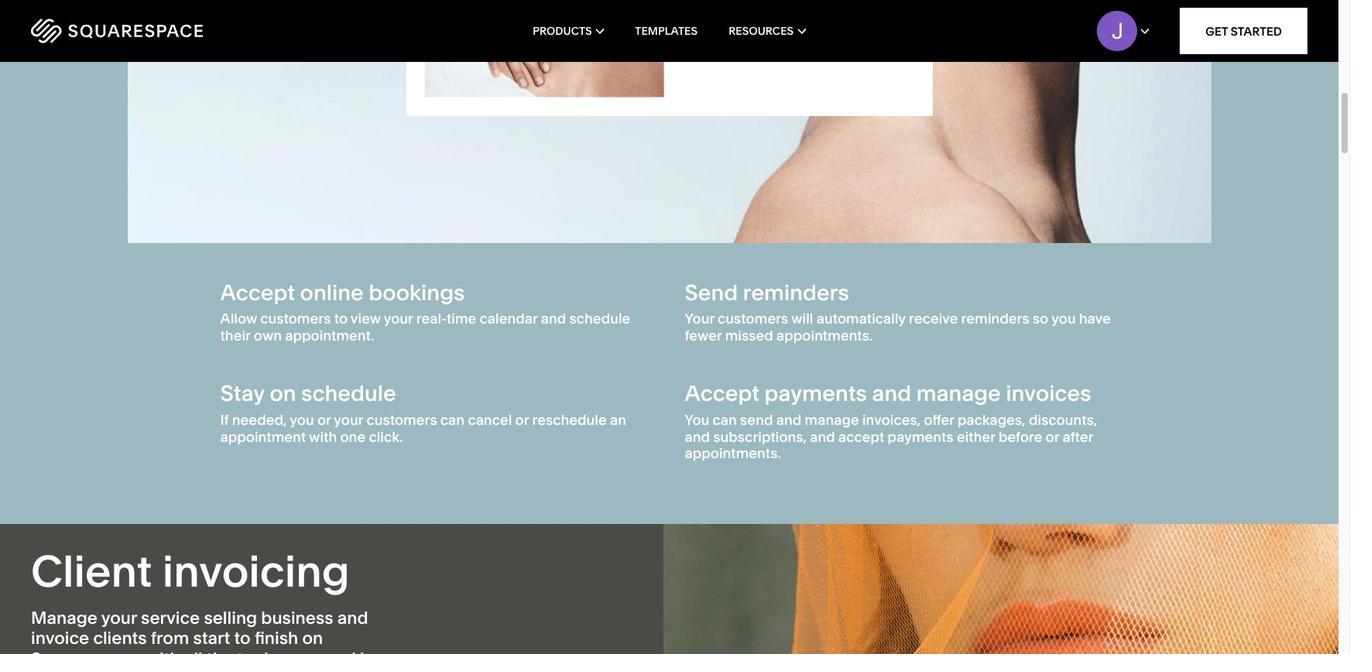 Task type: vqa. For each thing, say whether or not it's contained in the screenshot.
right "reminders"
yes



Task type: describe. For each thing, give the bounding box(es) containing it.
packages,
[[958, 411, 1026, 429]]

accept for accept payments and manage invoices
[[685, 380, 760, 407]]

templates link
[[635, 0, 698, 62]]

stay
[[220, 380, 265, 407]]

to inside manage your service selling business and invoice clients from start to finish on squarespace, with all the tools you need
[[234, 628, 251, 649]]

one
[[340, 428, 366, 446]]

send
[[685, 279, 738, 305]]

products button
[[533, 0, 604, 62]]

products
[[533, 24, 592, 38]]

tools
[[237, 648, 277, 654]]

invoicing
[[162, 545, 350, 598]]

your
[[685, 310, 715, 328]]

own
[[254, 327, 282, 344]]

reschedule
[[532, 411, 607, 429]]

you inside manage your service selling business and invoice clients from start to finish on squarespace, with all the tools you need
[[281, 648, 311, 654]]

start
[[193, 628, 230, 649]]

customers inside send reminders your customers will automatically receive reminders so you have fewer missed appointments.
[[718, 310, 788, 328]]

click.
[[369, 428, 403, 446]]

1 horizontal spatial or
[[515, 411, 529, 429]]

offer
[[924, 411, 955, 429]]

you inside send reminders your customers will automatically receive reminders so you have fewer missed appointments.
[[1052, 310, 1076, 328]]

you
[[685, 411, 710, 429]]

0 horizontal spatial reminders
[[743, 279, 849, 305]]

1 vertical spatial manage
[[805, 411, 859, 429]]

business
[[261, 608, 333, 628]]

resources
[[729, 24, 794, 38]]

accept online bookings allow customers to view your real-time calendar and schedule their own appointment.
[[220, 279, 631, 344]]

appointments. inside send reminders your customers will automatically receive reminders so you have fewer missed appointments.
[[777, 327, 873, 344]]

cancel
[[468, 411, 512, 429]]

and right the send
[[776, 411, 802, 429]]

before
[[999, 428, 1043, 446]]

0 vertical spatial payments
[[765, 380, 867, 407]]

1 vertical spatial payments
[[888, 428, 954, 446]]

automatically
[[817, 310, 906, 328]]

need
[[315, 648, 356, 654]]

discounts,
[[1029, 411, 1097, 429]]

needed,
[[232, 411, 287, 429]]

you inside stay on schedule if needed, you or your customers can cancel or reschedule an appointment with one click.
[[290, 411, 314, 429]]

fewer
[[685, 327, 722, 344]]

service
[[141, 608, 200, 628]]

or inside accept payments and manage invoices you can send and manage invoices, offer packages, discounts, and subscriptions, and accept payments either before or after appointments.
[[1046, 428, 1059, 446]]

online
[[300, 279, 364, 305]]

bookings
[[369, 279, 465, 305]]

squarespace,
[[31, 648, 142, 654]]

and up invoices,
[[872, 380, 911, 407]]

client
[[31, 545, 152, 598]]

customers inside accept online bookings allow customers to view your real-time calendar and schedule their own appointment.
[[260, 310, 331, 328]]

woman with face mask. image
[[127, 0, 1211, 243]]

appointment.
[[285, 327, 374, 344]]

all
[[184, 648, 203, 654]]

customers inside stay on schedule if needed, you or your customers can cancel or reschedule an appointment with one click.
[[367, 411, 437, 429]]

view
[[351, 310, 381, 328]]

selling
[[204, 608, 257, 628]]

manage your service selling business and invoice clients from start to finish on squarespace, with all the tools you need 
[[31, 608, 375, 654]]

if
[[220, 411, 229, 429]]

from
[[151, 628, 189, 649]]



Task type: locate. For each thing, give the bounding box(es) containing it.
your inside accept online bookings allow customers to view your real-time calendar and schedule their own appointment.
[[384, 310, 413, 328]]

started
[[1231, 24, 1282, 38]]

squarespace logo image
[[31, 19, 203, 43]]

1 horizontal spatial can
[[713, 411, 737, 429]]

your inside manage your service selling business and invoice clients from start to finish on squarespace, with all the tools you need
[[101, 608, 137, 628]]

1 horizontal spatial schedule
[[569, 310, 631, 328]]

and inside manage your service selling business and invoice clients from start to finish on squarespace, with all the tools you need
[[337, 608, 368, 628]]

time
[[447, 310, 476, 328]]

you down business at the bottom of page
[[281, 648, 311, 654]]

customers right one
[[367, 411, 437, 429]]

can inside accept payments and manage invoices you can send and manage invoices, offer packages, discounts, and subscriptions, and accept payments either before or after appointments.
[[713, 411, 737, 429]]

or left one
[[317, 411, 331, 429]]

manage left invoices,
[[805, 411, 859, 429]]

appointment
[[220, 428, 306, 446]]

0 vertical spatial manage
[[917, 380, 1001, 407]]

0 horizontal spatial payments
[[765, 380, 867, 407]]

accept up allow
[[220, 279, 295, 305]]

appointments. right missed
[[777, 327, 873, 344]]

2 horizontal spatial customers
[[718, 310, 788, 328]]

your for schedule
[[334, 411, 363, 429]]

have
[[1079, 310, 1111, 328]]

accept payments and manage invoices you can send and manage invoices, offer packages, discounts, and subscriptions, and accept payments either before or after appointments.
[[685, 380, 1097, 462]]

or
[[317, 411, 331, 429], [515, 411, 529, 429], [1046, 428, 1059, 446]]

get started link
[[1180, 8, 1308, 54]]

real-
[[416, 310, 447, 328]]

accept
[[839, 428, 884, 446]]

0 horizontal spatial or
[[317, 411, 331, 429]]

1 horizontal spatial customers
[[367, 411, 437, 429]]

0 vertical spatial on
[[270, 380, 296, 407]]

1 vertical spatial reminders
[[961, 310, 1030, 328]]

2 horizontal spatial or
[[1046, 428, 1059, 446]]

0 vertical spatial appointments.
[[777, 327, 873, 344]]

to left the view
[[334, 310, 348, 328]]

client invoicing
[[31, 545, 350, 598]]

accept for accept online bookings
[[220, 279, 295, 305]]

with left one
[[309, 428, 337, 446]]

1 vertical spatial with
[[146, 648, 180, 654]]

to right the at the bottom of page
[[234, 628, 251, 649]]

you right so
[[1052, 310, 1076, 328]]

calendar
[[480, 310, 538, 328]]

or right cancel
[[515, 411, 529, 429]]

0 vertical spatial schedule
[[569, 310, 631, 328]]

0 horizontal spatial manage
[[805, 411, 859, 429]]

reminders
[[743, 279, 849, 305], [961, 310, 1030, 328]]

1 horizontal spatial accept
[[685, 380, 760, 407]]

clients
[[93, 628, 147, 649]]

1 vertical spatial you
[[290, 411, 314, 429]]

customers left will
[[718, 310, 788, 328]]

0 vertical spatial to
[[334, 310, 348, 328]]

and
[[541, 310, 566, 328], [872, 380, 911, 407], [776, 411, 802, 429], [685, 428, 710, 446], [810, 428, 835, 446], [337, 608, 368, 628]]

appointments. inside accept payments and manage invoices you can send and manage invoices, offer packages, discounts, and subscriptions, and accept payments either before or after appointments.
[[685, 445, 781, 462]]

1 horizontal spatial your
[[334, 411, 363, 429]]

stay on schedule if needed, you or your customers can cancel or reschedule an appointment with one click.
[[220, 380, 626, 446]]

appointments. down the send
[[685, 445, 781, 462]]

squarespace logo link
[[31, 19, 286, 43]]

1 vertical spatial appointments.
[[685, 445, 781, 462]]

can left cancel
[[440, 411, 465, 429]]

reminders left so
[[961, 310, 1030, 328]]

manage
[[917, 380, 1001, 407], [805, 411, 859, 429]]

on
[[270, 380, 296, 407], [302, 628, 323, 649]]

1 horizontal spatial manage
[[917, 380, 1001, 407]]

0 horizontal spatial accept
[[220, 279, 295, 305]]

appointments.
[[777, 327, 873, 344], [685, 445, 781, 462]]

1 vertical spatial your
[[334, 411, 363, 429]]

to
[[334, 310, 348, 328], [234, 628, 251, 649]]

1 horizontal spatial with
[[309, 428, 337, 446]]

subscriptions,
[[713, 428, 807, 446]]

2 vertical spatial you
[[281, 648, 311, 654]]

on inside stay on schedule if needed, you or your customers can cancel or reschedule an appointment with one click.
[[270, 380, 296, 407]]

missed
[[725, 327, 773, 344]]

1 vertical spatial to
[[234, 628, 251, 649]]

accept
[[220, 279, 295, 305], [685, 380, 760, 407]]

your down bookings
[[384, 310, 413, 328]]

on right finish
[[302, 628, 323, 649]]

your up squarespace,
[[101, 608, 137, 628]]

0 vertical spatial accept
[[220, 279, 295, 305]]

manage
[[31, 608, 98, 628]]

accept inside accept payments and manage invoices you can send and manage invoices, offer packages, discounts, and subscriptions, and accept payments either before or after appointments.
[[685, 380, 760, 407]]

1 horizontal spatial reminders
[[961, 310, 1030, 328]]

or left the after
[[1046, 428, 1059, 446]]

reminders up will
[[743, 279, 849, 305]]

and left accept
[[810, 428, 835, 446]]

and up need
[[337, 608, 368, 628]]

can inside stay on schedule if needed, you or your customers can cancel or reschedule an appointment with one click.
[[440, 411, 465, 429]]

0 horizontal spatial customers
[[260, 310, 331, 328]]

on up the needed, at the left of page
[[270, 380, 296, 407]]

0 horizontal spatial with
[[146, 648, 180, 654]]

with inside stay on schedule if needed, you or your customers can cancel or reschedule an appointment with one click.
[[309, 428, 337, 446]]

0 vertical spatial your
[[384, 310, 413, 328]]

schedule inside stay on schedule if needed, you or your customers can cancel or reschedule an appointment with one click.
[[301, 380, 396, 407]]

get
[[1206, 24, 1228, 38]]

2 horizontal spatial your
[[384, 310, 413, 328]]

accept up you on the right bottom of page
[[685, 380, 760, 407]]

to inside accept online bookings allow customers to view your real-time calendar and schedule their own appointment.
[[334, 310, 348, 328]]

2 can from the left
[[713, 411, 737, 429]]

and inside accept online bookings allow customers to view your real-time calendar and schedule their own appointment.
[[541, 310, 566, 328]]

you right the needed, at the left of page
[[290, 411, 314, 429]]

0 vertical spatial you
[[1052, 310, 1076, 328]]

invoices,
[[862, 411, 921, 429]]

so
[[1033, 310, 1049, 328]]

0 horizontal spatial can
[[440, 411, 465, 429]]

1 can from the left
[[440, 411, 465, 429]]

and left the send
[[685, 428, 710, 446]]

1 vertical spatial schedule
[[301, 380, 396, 407]]

1 horizontal spatial to
[[334, 310, 348, 328]]

your for bookings
[[384, 310, 413, 328]]

your
[[384, 310, 413, 328], [334, 411, 363, 429], [101, 608, 137, 628]]

1 vertical spatial on
[[302, 628, 323, 649]]

their
[[220, 327, 251, 344]]

payments up accept
[[765, 380, 867, 407]]

get started
[[1206, 24, 1282, 38]]

will
[[791, 310, 813, 328]]

schedule
[[569, 310, 631, 328], [301, 380, 396, 407]]

your inside stay on schedule if needed, you or your customers can cancel or reschedule an appointment with one click.
[[334, 411, 363, 429]]

on inside manage your service selling business and invoice clients from start to finish on squarespace, with all the tools you need
[[302, 628, 323, 649]]

customers
[[260, 310, 331, 328], [718, 310, 788, 328], [367, 411, 437, 429]]

accept inside accept online bookings allow customers to view your real-time calendar and schedule their own appointment.
[[220, 279, 295, 305]]

an
[[610, 411, 626, 429]]

invoice
[[31, 628, 89, 649]]

1 horizontal spatial on
[[302, 628, 323, 649]]

payments left either
[[888, 428, 954, 446]]

0 horizontal spatial your
[[101, 608, 137, 628]]

allow
[[220, 310, 257, 328]]

with
[[309, 428, 337, 446], [146, 648, 180, 654]]

0 horizontal spatial on
[[270, 380, 296, 407]]

can right you on the right bottom of page
[[713, 411, 737, 429]]

with left all
[[146, 648, 180, 654]]

0 vertical spatial reminders
[[743, 279, 849, 305]]

can
[[440, 411, 465, 429], [713, 411, 737, 429]]

payments
[[765, 380, 867, 407], [888, 428, 954, 446]]

your left click.
[[334, 411, 363, 429]]

1 vertical spatial accept
[[685, 380, 760, 407]]

schedule inside accept online bookings allow customers to view your real-time calendar and schedule their own appointment.
[[569, 310, 631, 328]]

customers down online
[[260, 310, 331, 328]]

1 horizontal spatial payments
[[888, 428, 954, 446]]

the
[[207, 648, 233, 654]]

finish
[[255, 628, 298, 649]]

resources button
[[729, 0, 806, 62]]

templates
[[635, 24, 698, 38]]

receive
[[909, 310, 958, 328]]

send reminders your customers will automatically receive reminders so you have fewer missed appointments.
[[685, 279, 1111, 344]]

you
[[1052, 310, 1076, 328], [290, 411, 314, 429], [281, 648, 311, 654]]

ui of spa booking page. image
[[406, 0, 933, 116]]

2 vertical spatial your
[[101, 608, 137, 628]]

after
[[1063, 428, 1093, 446]]

0 horizontal spatial schedule
[[301, 380, 396, 407]]

0 vertical spatial with
[[309, 428, 337, 446]]

manage up 'offer'
[[917, 380, 1001, 407]]

with inside manage your service selling business and invoice clients from start to finish on squarespace, with all the tools you need
[[146, 648, 180, 654]]

send
[[740, 411, 773, 429]]

either
[[957, 428, 995, 446]]

0 horizontal spatial to
[[234, 628, 251, 649]]

and right calendar
[[541, 310, 566, 328]]

invoices
[[1006, 380, 1091, 407]]



